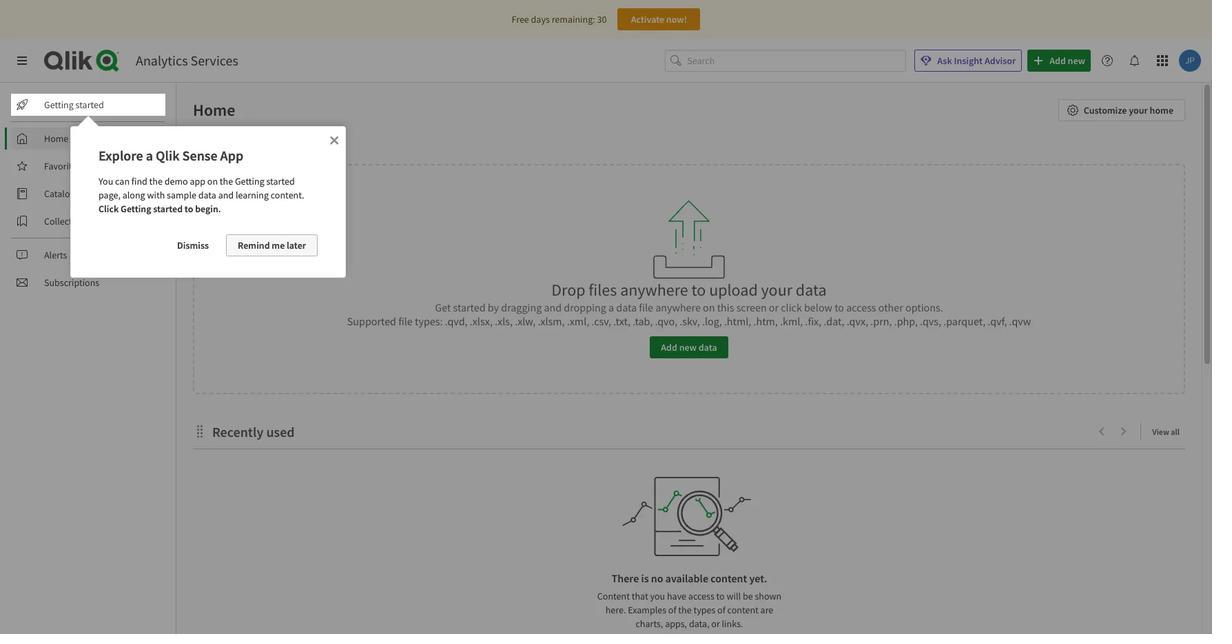 Task type: describe. For each thing, give the bounding box(es) containing it.
× dialog
[[70, 126, 346, 277]]

data inside you can find the demo app on the getting started page, along with sample data and learning content. click getting started to begin.
[[198, 189, 216, 201]]

will
[[727, 590, 741, 602]]

.skv,
[[680, 314, 700, 328]]

remaining:
[[552, 13, 595, 25]]

recently used link
[[212, 423, 300, 440]]

along
[[122, 189, 145, 201]]

started inside drop files anywhere to upload your data get started by dragging and dropping a data file anywhere on this screen or click below to access other options. supported file types: .qvd, .xlsx, .xls, .xlw, .xlsm, .xml, .csv, .txt, .tab, .qvo, .skv, .log, .html, .htm, .kml, .fix, .dat, .qvx, .prn, .php, .qvs, .parquet, .qvf, .qvw
[[453, 300, 486, 314]]

.qvo,
[[655, 314, 677, 328]]

started up content.
[[266, 175, 295, 187]]

apps,
[[665, 618, 687, 630]]

and inside drop files anywhere to upload your data get started by dragging and dropping a data file anywhere on this screen or click below to access other options. supported file types: .qvd, .xlsx, .xls, .xlw, .xlsm, .xml, .csv, .txt, .tab, .qvo, .skv, .log, .html, .htm, .kml, .fix, .dat, .qvx, .prn, .php, .qvs, .parquet, .qvf, .qvw
[[544, 300, 562, 314]]

other
[[879, 300, 903, 314]]

add new data
[[661, 341, 717, 354]]

analytics services element
[[136, 52, 238, 69]]

can
[[115, 175, 130, 187]]

collections
[[44, 215, 89, 227]]

remind
[[238, 239, 270, 251]]

.xlsm,
[[538, 314, 565, 328]]

drop files anywhere to upload your data get started by dragging and dropping a data file anywhere on this screen or click below to access other options. supported file types: .qvd, .xlsx, .xls, .xlw, .xlsm, .xml, .csv, .txt, .tab, .qvo, .skv, .log, .html, .htm, .kml, .fix, .dat, .qvx, .prn, .php, .qvs, .parquet, .qvf, .qvw
[[347, 279, 1031, 328]]

the inside 'there is no available content yet. content that you have access to will be shown here. examples of the types of content are charts, apps, data, or links.'
[[678, 604, 692, 616]]

alerts link
[[11, 244, 165, 266]]

no
[[651, 571, 663, 585]]

to inside 'there is no available content yet. content that you have access to will be shown here. examples of the types of content are charts, apps, data, or links.'
[[716, 590, 725, 602]]

learning
[[236, 189, 269, 201]]

to right below
[[835, 300, 844, 314]]

page,
[[99, 189, 121, 201]]

demo
[[165, 175, 188, 187]]

content.
[[271, 189, 304, 201]]

files
[[589, 279, 617, 300]]

collections link
[[11, 210, 165, 232]]

examples
[[628, 604, 666, 616]]

searchbar element
[[665, 49, 906, 72]]

×
[[329, 130, 339, 149]]

.txt,
[[614, 314, 631, 328]]

.fix,
[[805, 314, 822, 328]]

0 horizontal spatial the
[[149, 175, 163, 187]]

home inside navigation pane element
[[44, 132, 68, 145]]

2 vertical spatial getting
[[121, 202, 151, 215]]

main content containing home
[[171, 83, 1212, 634]]

subscriptions
[[44, 276, 99, 289]]

with
[[147, 189, 165, 201]]

upload
[[709, 279, 758, 300]]

your inside button
[[1129, 104, 1148, 116]]

.xls,
[[495, 314, 513, 328]]

× button
[[329, 130, 339, 149]]

a inside drop files anywhere to upload your data get started by dragging and dropping a data file anywhere on this screen or click below to access other options. supported file types: .qvd, .xlsx, .xls, .xlw, .xlsm, .xml, .csv, .txt, .tab, .qvo, .skv, .log, .html, .htm, .kml, .fix, .dat, .qvx, .prn, .php, .qvs, .parquet, .qvf, .qvw
[[609, 300, 614, 314]]

is
[[641, 571, 649, 585]]

dragging
[[501, 300, 542, 314]]

there
[[612, 571, 639, 585]]

dropping
[[564, 300, 606, 314]]

catalog link
[[11, 183, 165, 205]]

this
[[717, 300, 734, 314]]

anywhere up .tab,
[[620, 279, 688, 300]]

or inside drop files anywhere to upload your data get started by dragging and dropping a data file anywhere on this screen or click below to access other options. supported file types: .qvd, .xlsx, .xls, .xlw, .xlsm, .xml, .csv, .txt, .tab, .qvo, .skv, .log, .html, .htm, .kml, .fix, .dat, .qvx, .prn, .php, .qvs, .parquet, .qvf, .qvw
[[769, 300, 779, 314]]

drop
[[552, 279, 585, 300]]

close sidebar menu image
[[17, 55, 28, 66]]

charts,
[[636, 618, 663, 630]]

.xml,
[[567, 314, 589, 328]]

0 vertical spatial home
[[193, 99, 235, 121]]

explore
[[99, 147, 143, 164]]

available
[[666, 571, 708, 585]]

or inside 'there is no available content yet. content that you have access to will be shown here. examples of the types of content are charts, apps, data, or links.'
[[711, 618, 720, 630]]

activate now! link
[[618, 8, 700, 30]]

started inside navigation pane element
[[76, 99, 104, 111]]

ask
[[937, 54, 952, 67]]

data,
[[689, 618, 710, 630]]

.xlw,
[[515, 314, 536, 328]]

shown
[[755, 590, 782, 602]]

here.
[[606, 604, 626, 616]]

.tab,
[[633, 314, 653, 328]]

customize
[[1084, 104, 1127, 116]]

have
[[667, 590, 686, 602]]

to inside you can find the demo app on the getting started page, along with sample data and learning content. click getting started to begin.
[[185, 202, 193, 215]]

a inside × dialog
[[146, 147, 153, 164]]

and inside you can find the demo app on the getting started page, along with sample data and learning content. click getting started to begin.
[[218, 189, 234, 201]]

add
[[661, 341, 677, 354]]

.qvx,
[[847, 314, 868, 328]]

remind me later
[[238, 239, 306, 251]]

1 vertical spatial content
[[727, 604, 759, 616]]

.parquet,
[[944, 314, 986, 328]]

analytics services
[[136, 52, 238, 69]]

free
[[512, 13, 529, 25]]

view
[[1152, 427, 1169, 437]]

favorites link
[[11, 155, 165, 177]]

you can find the demo app on the getting started page, along with sample data and learning content. click getting started to begin.
[[99, 175, 306, 215]]

subscriptions link
[[11, 272, 165, 294]]

anywhere left .log,
[[655, 300, 701, 314]]



Task type: vqa. For each thing, say whether or not it's contained in the screenshot.
Stories
no



Task type: locate. For each thing, give the bounding box(es) containing it.
data up .fix,
[[796, 279, 827, 300]]

that
[[632, 590, 648, 602]]

0 horizontal spatial home
[[44, 132, 68, 145]]

getting inside navigation pane element
[[44, 99, 74, 111]]

1 vertical spatial or
[[711, 618, 720, 630]]

qlik
[[156, 147, 180, 164]]

30
[[597, 13, 607, 25]]

remind me later button
[[226, 234, 318, 256]]

your left home
[[1129, 104, 1148, 116]]

app
[[220, 147, 244, 164]]

0 vertical spatial on
[[207, 175, 218, 187]]

to down sample on the top of the page
[[185, 202, 193, 215]]

dismiss
[[177, 239, 209, 251]]

sample
[[167, 189, 196, 201]]

ask insight advisor button
[[915, 50, 1022, 72]]

a right dropping
[[609, 300, 614, 314]]

.dat,
[[824, 314, 845, 328]]

activate now!
[[631, 13, 687, 25]]

of right types
[[717, 604, 726, 616]]

home up favorites
[[44, 132, 68, 145]]

or right data,
[[711, 618, 720, 630]]

1 horizontal spatial getting
[[121, 202, 151, 215]]

and up begin.
[[218, 189, 234, 201]]

the up with at the left of the page
[[149, 175, 163, 187]]

.kml,
[[780, 314, 803, 328]]

home up sense
[[193, 99, 235, 121]]

all
[[1171, 427, 1180, 437]]

1 horizontal spatial access
[[846, 300, 876, 314]]

1 horizontal spatial or
[[769, 300, 779, 314]]

to
[[185, 202, 193, 215], [692, 279, 706, 300], [835, 300, 844, 314], [716, 590, 725, 602]]

main content
[[171, 83, 1212, 634]]

data right .csv,
[[616, 300, 637, 314]]

0 vertical spatial or
[[769, 300, 779, 314]]

home
[[193, 99, 235, 121], [44, 132, 68, 145]]

.qvs,
[[920, 314, 941, 328]]

on right app
[[207, 175, 218, 187]]

1 horizontal spatial of
[[717, 604, 726, 616]]

0 horizontal spatial or
[[711, 618, 720, 630]]

getting started link
[[11, 94, 165, 116]]

access inside 'there is no available content yet. content that you have access to will be shown here. examples of the types of content are charts, apps, data, or links.'
[[688, 590, 715, 602]]

navigation pane element
[[0, 88, 176, 299]]

Search text field
[[687, 49, 906, 72]]

a left qlik
[[146, 147, 153, 164]]

1 horizontal spatial and
[[544, 300, 562, 314]]

access left the other
[[846, 300, 876, 314]]

alerts
[[44, 249, 67, 261]]

.html,
[[724, 314, 751, 328]]

0 horizontal spatial access
[[688, 590, 715, 602]]

1 horizontal spatial on
[[703, 300, 715, 314]]

0 vertical spatial access
[[846, 300, 876, 314]]

file left types:
[[398, 314, 413, 328]]

of up apps,
[[668, 604, 676, 616]]

you
[[99, 175, 113, 187]]

content up will in the right of the page
[[711, 571, 747, 585]]

content
[[711, 571, 747, 585], [727, 604, 759, 616]]

the down have
[[678, 604, 692, 616]]

1 vertical spatial a
[[609, 300, 614, 314]]

new
[[679, 341, 697, 354]]

1 vertical spatial home
[[44, 132, 68, 145]]

getting
[[44, 99, 74, 111], [235, 175, 264, 187], [121, 202, 151, 215]]

links.
[[722, 618, 743, 630]]

there is no available content yet. content that you have access to will be shown here. examples of the types of content are charts, apps, data, or links.
[[597, 571, 782, 630]]

getting up home link
[[44, 99, 74, 111]]

dismiss button
[[166, 234, 220, 256]]

later
[[287, 239, 306, 251]]

and left .xml,
[[544, 300, 562, 314]]

.csv,
[[592, 314, 611, 328]]

on inside you can find the demo app on the getting started page, along with sample data and learning content. click getting started to begin.
[[207, 175, 218, 187]]

access inside drop files anywhere to upload your data get started by dragging and dropping a data file anywhere on this screen or click below to access other options. supported file types: .qvd, .xlsx, .xls, .xlw, .xlsm, .xml, .csv, .txt, .tab, .qvo, .skv, .log, .html, .htm, .kml, .fix, .dat, .qvx, .prn, .php, .qvs, .parquet, .qvf, .qvw
[[846, 300, 876, 314]]

0 horizontal spatial a
[[146, 147, 153, 164]]

on inside drop files anywhere to upload your data get started by dragging and dropping a data file anywhere on this screen or click below to access other options. supported file types: .qvd, .xlsx, .xls, .xlw, .xlsm, .xml, .csv, .txt, .tab, .qvo, .skv, .log, .html, .htm, .kml, .fix, .dat, .qvx, .prn, .php, .qvs, .parquet, .qvf, .qvw
[[703, 300, 715, 314]]

view all link
[[1152, 423, 1185, 440]]

.htm,
[[754, 314, 778, 328]]

0 vertical spatial your
[[1129, 104, 1148, 116]]

data inside button
[[699, 341, 717, 354]]

0 vertical spatial and
[[218, 189, 234, 201]]

started left by
[[453, 300, 486, 314]]

your up '.htm,'
[[761, 279, 793, 300]]

services
[[191, 52, 238, 69]]

to left this
[[692, 279, 706, 300]]

1 horizontal spatial the
[[220, 175, 233, 187]]

file left ".qvo,"
[[639, 300, 653, 314]]

file
[[639, 300, 653, 314], [398, 314, 413, 328]]

content down be
[[727, 604, 759, 616]]

1 horizontal spatial home
[[193, 99, 235, 121]]

app
[[190, 175, 205, 187]]

0 horizontal spatial file
[[398, 314, 413, 328]]

customize your home
[[1084, 104, 1174, 116]]

a
[[146, 147, 153, 164], [609, 300, 614, 314]]

0 vertical spatial content
[[711, 571, 747, 585]]

access up types
[[688, 590, 715, 602]]

2 of from the left
[[717, 604, 726, 616]]

options.
[[906, 300, 943, 314]]

get
[[435, 300, 451, 314]]

on left this
[[703, 300, 715, 314]]

2 horizontal spatial getting
[[235, 175, 264, 187]]

recently
[[212, 423, 264, 440]]

0 vertical spatial getting
[[44, 99, 74, 111]]

ask insight advisor
[[937, 54, 1016, 67]]

2 horizontal spatial the
[[678, 604, 692, 616]]

0 horizontal spatial and
[[218, 189, 234, 201]]

1 vertical spatial on
[[703, 300, 715, 314]]

now!
[[666, 13, 687, 25]]

.prn,
[[871, 314, 892, 328]]

types
[[694, 604, 716, 616]]

0 horizontal spatial your
[[761, 279, 793, 300]]

click
[[99, 202, 119, 215]]

begin.
[[195, 202, 221, 215]]

0 vertical spatial a
[[146, 147, 153, 164]]

.php,
[[894, 314, 918, 328]]

data right new
[[699, 341, 717, 354]]

data up begin.
[[198, 189, 216, 201]]

.log,
[[702, 314, 722, 328]]

sense
[[182, 147, 218, 164]]

home
[[1150, 104, 1174, 116]]

1 of from the left
[[668, 604, 676, 616]]

0 horizontal spatial of
[[668, 604, 676, 616]]

1 vertical spatial access
[[688, 590, 715, 602]]

0 horizontal spatial getting
[[44, 99, 74, 111]]

getting down along
[[121, 202, 151, 215]]

analytics
[[136, 52, 188, 69]]

0 horizontal spatial on
[[207, 175, 218, 187]]

free days remaining: 30
[[512, 13, 607, 25]]

content
[[597, 590, 630, 602]]

1 horizontal spatial file
[[639, 300, 653, 314]]

click
[[781, 300, 802, 314]]

data
[[198, 189, 216, 201], [796, 279, 827, 300], [616, 300, 637, 314], [699, 341, 717, 354]]

.xlsx,
[[470, 314, 493, 328]]

customize your home button
[[1058, 99, 1185, 121]]

1 horizontal spatial your
[[1129, 104, 1148, 116]]

1 vertical spatial getting
[[235, 175, 264, 187]]

1 vertical spatial and
[[544, 300, 562, 314]]

move collection image
[[193, 424, 207, 438]]

me
[[272, 239, 285, 251]]

started up home link
[[76, 99, 104, 111]]

.qvf,
[[988, 314, 1007, 328]]

.qvw
[[1009, 314, 1031, 328]]

and
[[218, 189, 234, 201], [544, 300, 562, 314]]

are
[[761, 604, 773, 616]]

getting up learning
[[235, 175, 264, 187]]

catalog
[[44, 187, 75, 200]]

1 horizontal spatial a
[[609, 300, 614, 314]]

types:
[[415, 314, 443, 328]]

recently used
[[212, 423, 295, 440]]

view all
[[1152, 427, 1180, 437]]

.qvd,
[[445, 314, 468, 328]]

below
[[804, 300, 833, 314]]

1 vertical spatial your
[[761, 279, 793, 300]]

find
[[132, 175, 147, 187]]

days
[[531, 13, 550, 25]]

or left click
[[769, 300, 779, 314]]

explore a qlik sense app
[[99, 147, 244, 164]]

the down 'app'
[[220, 175, 233, 187]]

activate
[[631, 13, 664, 25]]

of
[[668, 604, 676, 616], [717, 604, 726, 616]]

be
[[743, 590, 753, 602]]

your inside drop files anywhere to upload your data get started by dragging and dropping a data file anywhere on this screen or click below to access other options. supported file types: .qvd, .xlsx, .xls, .xlw, .xlsm, .xml, .csv, .txt, .tab, .qvo, .skv, .log, .html, .htm, .kml, .fix, .dat, .qvx, .prn, .php, .qvs, .parquet, .qvf, .qvw
[[761, 279, 793, 300]]

to left will in the right of the page
[[716, 590, 725, 602]]

started down with at the left of the page
[[153, 202, 183, 215]]



